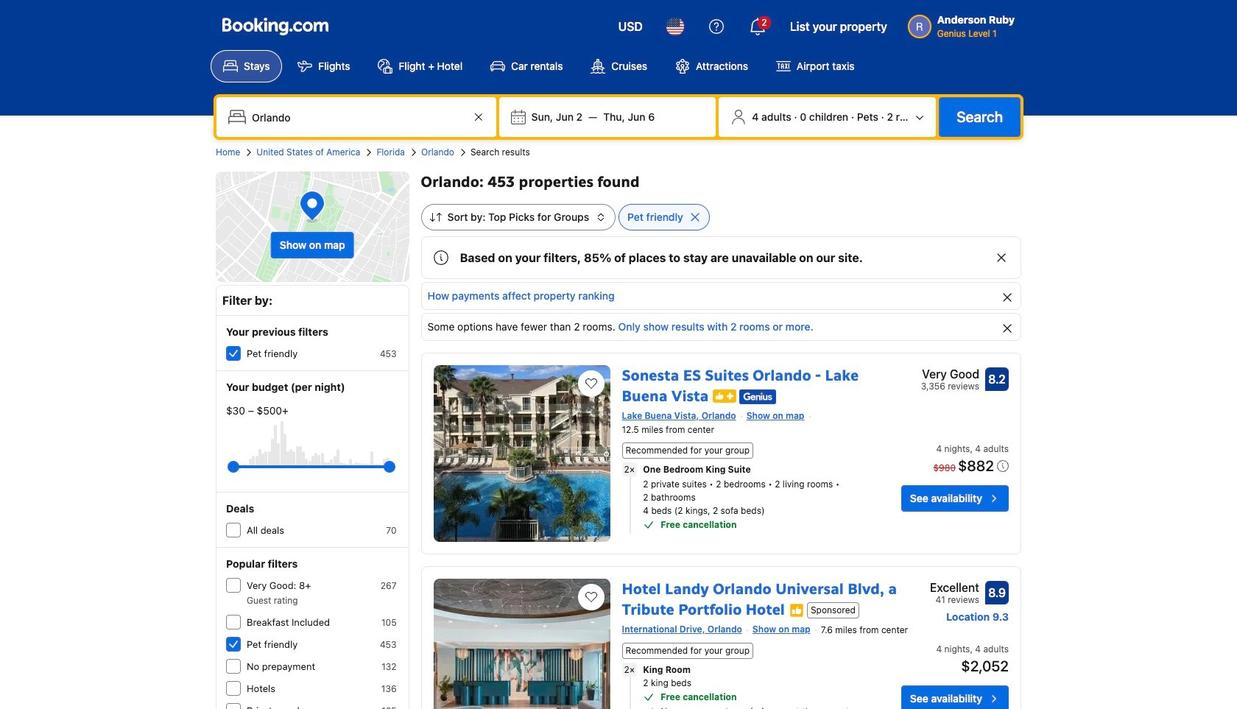 Task type: describe. For each thing, give the bounding box(es) containing it.
sonesta es suites orlando - lake buena vista image
[[434, 365, 610, 542]]

booking.com image
[[222, 18, 329, 35]]

your account menu anderson ruby genius level 1 element
[[908, 13, 1015, 41]]

search results updated. orlando: 453 properties found. applied filters: pet friendly. element
[[421, 172, 1022, 192]]

Where are you going? field
[[246, 104, 470, 130]]



Task type: vqa. For each thing, say whether or not it's contained in the screenshot.
2nd suite from the top
no



Task type: locate. For each thing, give the bounding box(es) containing it.
genius discounts available at this property. image
[[740, 389, 777, 404], [740, 389, 777, 404]]

hotel landy orlando universal blvd, a tribute portfolio hotel image
[[434, 579, 610, 709]]

this property is part of our preferred plus program. it's committed to providing outstanding service and excellent value. it'll pay us a higher commission if you make a booking. image
[[713, 389, 737, 403], [713, 389, 737, 403]]

group
[[234, 455, 389, 479]]

this property is part of our preferred partner program. it's committed to providing excellent service and good value. it'll pay us a higher commission if you make a booking. image
[[790, 603, 804, 618], [790, 603, 804, 618]]



